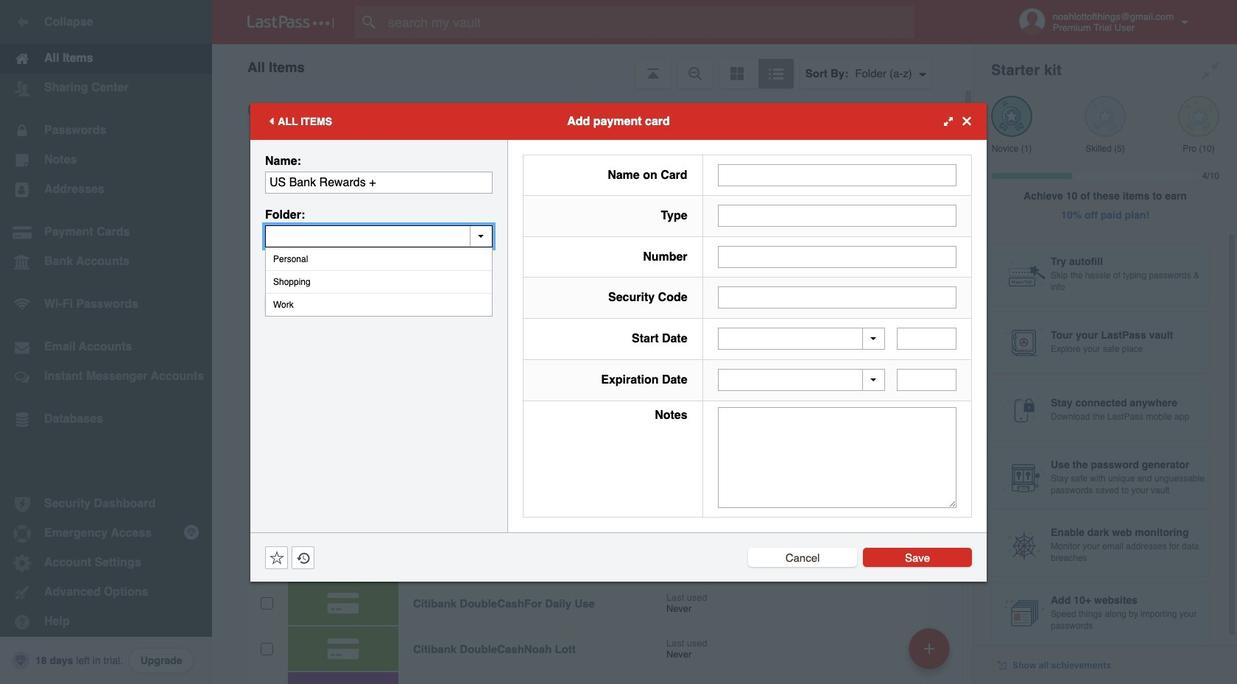 Task type: describe. For each thing, give the bounding box(es) containing it.
search my vault text field
[[355, 6, 944, 38]]



Task type: vqa. For each thing, say whether or not it's contained in the screenshot.
New item element
no



Task type: locate. For each thing, give the bounding box(es) containing it.
new item image
[[924, 643, 935, 654]]

None text field
[[718, 164, 957, 186], [265, 171, 493, 193], [718, 205, 957, 227], [718, 246, 957, 268], [718, 287, 957, 309], [718, 407, 957, 508], [718, 164, 957, 186], [265, 171, 493, 193], [718, 205, 957, 227], [718, 246, 957, 268], [718, 287, 957, 309], [718, 407, 957, 508]]

lastpass image
[[248, 15, 334, 29]]

dialog
[[250, 103, 987, 582]]

None text field
[[265, 225, 493, 247], [897, 328, 957, 350], [897, 369, 957, 391], [265, 225, 493, 247], [897, 328, 957, 350], [897, 369, 957, 391]]

Search search field
[[355, 6, 944, 38]]

new item navigation
[[904, 624, 959, 684]]

vault options navigation
[[212, 44, 974, 88]]

main navigation navigation
[[0, 0, 212, 684]]



